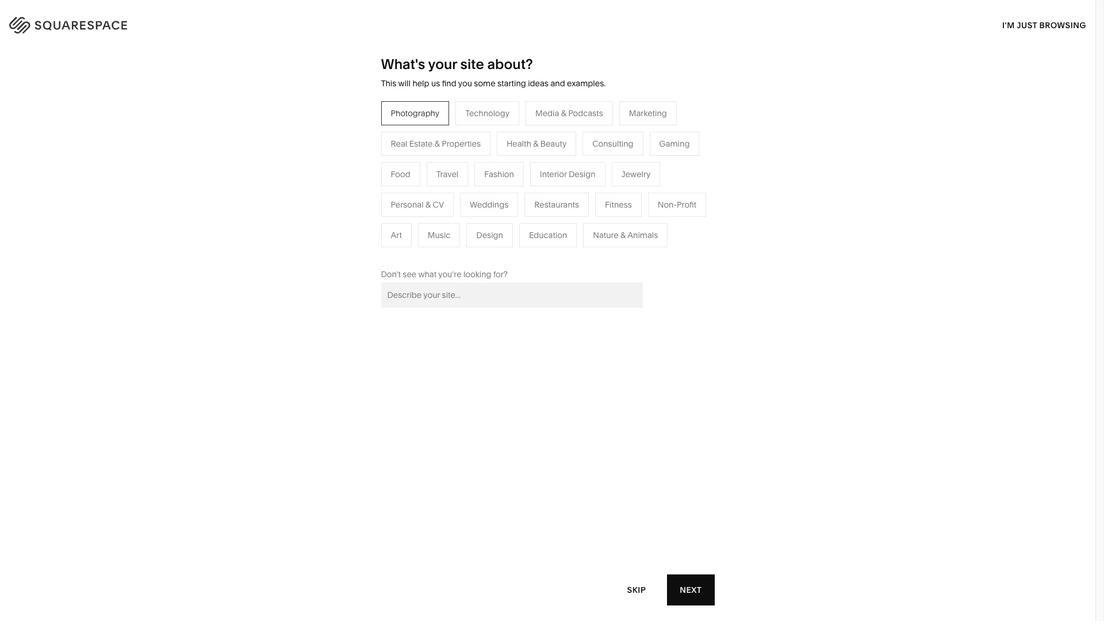 Task type: describe. For each thing, give the bounding box(es) containing it.
0 horizontal spatial nature
[[538, 177, 563, 187]]

Interior Design radio
[[530, 162, 605, 186]]

& inside 'radio'
[[561, 108, 567, 118]]

music
[[428, 230, 451, 240]]

food
[[391, 169, 411, 179]]

profits
[[367, 212, 391, 222]]

find
[[442, 78, 457, 89]]

decor
[[570, 160, 593, 170]]

1 vertical spatial properties
[[467, 246, 506, 256]]

media & podcasts inside 'radio'
[[536, 108, 603, 118]]

home
[[538, 160, 561, 170]]

Media & Podcasts radio
[[526, 101, 613, 125]]

0 horizontal spatial media & podcasts
[[416, 194, 484, 205]]

what
[[418, 269, 437, 279]]

art
[[391, 230, 402, 240]]

real estate & properties inside radio
[[391, 139, 481, 149]]

interior design
[[540, 169, 596, 179]]

don't
[[381, 269, 401, 279]]

your
[[428, 56, 457, 72]]

nature inside nature & animals option
[[593, 230, 619, 240]]

education
[[529, 230, 567, 240]]

starting
[[498, 78, 526, 89]]

consulting
[[593, 139, 634, 149]]

Food radio
[[381, 162, 420, 186]]

will
[[398, 78, 411, 89]]

podcasts inside 'radio'
[[568, 108, 603, 118]]

animals inside option
[[628, 230, 658, 240]]

Marketing radio
[[619, 101, 677, 125]]

0 horizontal spatial non-
[[348, 212, 367, 222]]

non-profit
[[658, 199, 697, 210]]

home & decor link
[[538, 160, 605, 170]]

skip button
[[615, 574, 659, 606]]

jewelry
[[622, 169, 651, 179]]

beauty
[[541, 139, 567, 149]]

0 vertical spatial nature & animals
[[538, 177, 603, 187]]

log             in link
[[1052, 18, 1081, 28]]

marketing
[[629, 108, 667, 118]]

interior
[[540, 169, 567, 179]]

Personal & CV radio
[[381, 193, 454, 217]]

squarespace logo link
[[23, 14, 235, 32]]

don't see what you're looking for?
[[381, 269, 508, 279]]

design inside 'option'
[[477, 230, 503, 240]]

log
[[1052, 18, 1070, 28]]

0 horizontal spatial fitness
[[538, 194, 565, 205]]

community & non-profits link
[[295, 212, 402, 222]]

real inside radio
[[391, 139, 407, 149]]

Don't see what you're looking for? field
[[381, 282, 643, 308]]

weddings link
[[416, 229, 467, 239]]

next
[[680, 585, 702, 595]]

travel inside option
[[436, 169, 459, 179]]

Photography radio
[[381, 101, 449, 125]]

Weddings radio
[[460, 193, 518, 217]]

Design radio
[[467, 223, 513, 247]]

us
[[431, 78, 440, 89]]

examples.
[[567, 78, 606, 89]]

properties inside radio
[[442, 139, 481, 149]]

travel down real estate & properties radio
[[416, 160, 439, 170]]

community & non-profits
[[295, 212, 391, 222]]

cv
[[433, 199, 444, 210]]

Fashion radio
[[475, 162, 524, 186]]

real estate & properties link
[[416, 246, 518, 256]]

health
[[507, 139, 531, 149]]

1 vertical spatial media
[[416, 194, 440, 205]]

help
[[413, 78, 429, 89]]

see
[[403, 269, 417, 279]]

squarespace logo image
[[23, 14, 151, 32]]

restaurants link
[[416, 177, 473, 187]]

Travel radio
[[427, 162, 468, 186]]

0 horizontal spatial animals
[[572, 177, 603, 187]]

nature & animals inside option
[[593, 230, 658, 240]]

this
[[381, 78, 397, 89]]

1 vertical spatial estate
[[435, 246, 458, 256]]

i'm just browsing link
[[1003, 9, 1087, 41]]

Real Estate & Properties radio
[[381, 132, 491, 156]]



Task type: locate. For each thing, give the bounding box(es) containing it.
real up food radio
[[391, 139, 407, 149]]

media up beauty
[[536, 108, 559, 118]]

in
[[1072, 18, 1081, 28]]

real down music
[[416, 246, 433, 256]]

nature
[[538, 177, 563, 187], [593, 230, 619, 240]]

Nature & Animals radio
[[583, 223, 668, 247]]

1 vertical spatial podcasts
[[449, 194, 484, 205]]

design inside radio
[[569, 169, 596, 179]]

1 horizontal spatial media
[[536, 108, 559, 118]]

events
[[416, 212, 442, 222]]

0 vertical spatial real
[[391, 139, 407, 149]]

0 horizontal spatial media
[[416, 194, 440, 205]]

Gaming radio
[[650, 132, 700, 156]]

1 vertical spatial design
[[477, 230, 503, 240]]

profit
[[677, 199, 697, 210]]

technology
[[465, 108, 510, 118]]

1 horizontal spatial non-
[[658, 199, 677, 210]]

1 horizontal spatial design
[[569, 169, 596, 179]]

weddings
[[470, 199, 509, 210], [416, 229, 455, 239]]

0 vertical spatial podcasts
[[568, 108, 603, 118]]

Jewelry radio
[[612, 162, 661, 186]]

1 horizontal spatial restaurants
[[535, 199, 579, 210]]

0 horizontal spatial restaurants
[[416, 177, 461, 187]]

travel link
[[416, 160, 450, 170]]

0 vertical spatial media
[[536, 108, 559, 118]]

fitness link
[[538, 194, 576, 205]]

1 horizontal spatial real
[[416, 246, 433, 256]]

non- down 'jewelry' radio
[[658, 199, 677, 210]]

1 vertical spatial nature & animals
[[593, 230, 658, 240]]

Consulting radio
[[583, 132, 643, 156]]

real estate & properties up you're
[[416, 246, 506, 256]]

i'm
[[1003, 20, 1015, 30]]

properties up travel option
[[442, 139, 481, 149]]

properties
[[442, 139, 481, 149], [467, 246, 506, 256]]

0 vertical spatial restaurants
[[416, 177, 461, 187]]

i'm just browsing
[[1003, 20, 1087, 30]]

restaurants down travel link
[[416, 177, 461, 187]]

real estate & properties up travel link
[[391, 139, 481, 149]]

1 vertical spatial non-
[[348, 212, 367, 222]]

Non-Profit radio
[[648, 193, 706, 217]]

media & podcasts
[[536, 108, 603, 118], [416, 194, 484, 205]]

1 vertical spatial nature
[[593, 230, 619, 240]]

Technology radio
[[456, 101, 519, 125]]

podcasts down 'restaurants' link
[[449, 194, 484, 205]]

media & podcasts down the and
[[536, 108, 603, 118]]

estate up travel link
[[409, 139, 433, 149]]

and
[[551, 78, 565, 89]]

fitness up nature & animals option
[[605, 199, 632, 210]]

restaurants
[[416, 177, 461, 187], [535, 199, 579, 210]]

non- inside option
[[658, 199, 677, 210]]

0 horizontal spatial estate
[[409, 139, 433, 149]]

you
[[458, 78, 472, 89]]

what's your site about? this will help us find you some starting ideas and examples.
[[381, 56, 606, 89]]

home & decor
[[538, 160, 593, 170]]

Fitness radio
[[595, 193, 642, 217]]

events link
[[416, 212, 453, 222]]

nature down home
[[538, 177, 563, 187]]

just
[[1017, 20, 1038, 30]]

health & beauty
[[507, 139, 567, 149]]

1 horizontal spatial animals
[[628, 230, 658, 240]]

fashion
[[485, 169, 514, 179]]

0 vertical spatial weddings
[[470, 199, 509, 210]]

1 horizontal spatial fitness
[[605, 199, 632, 210]]

media up events
[[416, 194, 440, 205]]

gaming
[[660, 139, 690, 149]]

podcasts
[[568, 108, 603, 118], [449, 194, 484, 205]]

0 vertical spatial design
[[569, 169, 596, 179]]

some
[[474, 78, 496, 89]]

0 horizontal spatial weddings
[[416, 229, 455, 239]]

nature & animals down fitness option
[[593, 230, 658, 240]]

Restaurants radio
[[525, 193, 589, 217]]

weddings down events "link" at the top of page
[[416, 229, 455, 239]]

estate
[[409, 139, 433, 149], [435, 246, 458, 256]]

Health & Beauty radio
[[497, 132, 577, 156]]

ideas
[[528, 78, 549, 89]]

fitness
[[538, 194, 565, 205], [605, 199, 632, 210]]

degraw image
[[393, 393, 703, 621]]

restaurants inside radio
[[535, 199, 579, 210]]

non-
[[658, 199, 677, 210], [348, 212, 367, 222]]

1 horizontal spatial media & podcasts
[[536, 108, 603, 118]]

nature & animals
[[538, 177, 603, 187], [593, 230, 658, 240]]

1 horizontal spatial estate
[[435, 246, 458, 256]]

animals down fitness option
[[628, 230, 658, 240]]

photography
[[391, 108, 440, 118]]

community
[[295, 212, 339, 222]]

1 vertical spatial restaurants
[[535, 199, 579, 210]]

weddings up design 'option'
[[470, 199, 509, 210]]

Music radio
[[418, 223, 460, 247]]

1 vertical spatial real estate & properties
[[416, 246, 506, 256]]

media
[[536, 108, 559, 118], [416, 194, 440, 205]]

1 horizontal spatial nature
[[593, 230, 619, 240]]

browsing
[[1040, 20, 1087, 30]]

log             in
[[1052, 18, 1081, 28]]

restaurants down nature & animals link
[[535, 199, 579, 210]]

next button
[[667, 575, 715, 606]]

animals down decor
[[572, 177, 603, 187]]

site
[[461, 56, 484, 72]]

design
[[569, 169, 596, 179], [477, 230, 503, 240]]

0 vertical spatial media & podcasts
[[536, 108, 603, 118]]

personal
[[391, 199, 424, 210]]

travel up media & podcasts link
[[436, 169, 459, 179]]

0 vertical spatial estate
[[409, 139, 433, 149]]

media & podcasts down 'restaurants' link
[[416, 194, 484, 205]]

nature down fitness option
[[593, 230, 619, 240]]

media & podcasts link
[[416, 194, 496, 205]]

degraw element
[[393, 393, 703, 621]]

0 vertical spatial animals
[[572, 177, 603, 187]]

&
[[561, 108, 567, 118], [435, 139, 440, 149], [533, 139, 539, 149], [563, 160, 568, 170], [565, 177, 570, 187], [442, 194, 447, 205], [426, 199, 431, 210], [341, 212, 346, 222], [621, 230, 626, 240], [460, 246, 465, 256]]

estate inside radio
[[409, 139, 433, 149]]

Education radio
[[519, 223, 577, 247]]

& inside radio
[[435, 139, 440, 149]]

fitness inside option
[[605, 199, 632, 210]]

1 horizontal spatial podcasts
[[568, 108, 603, 118]]

0 vertical spatial nature
[[538, 177, 563, 187]]

animals
[[572, 177, 603, 187], [628, 230, 658, 240]]

real estate & properties
[[391, 139, 481, 149], [416, 246, 506, 256]]

personal & cv
[[391, 199, 444, 210]]

looking
[[464, 269, 492, 279]]

podcasts down examples.
[[568, 108, 603, 118]]

1 vertical spatial real
[[416, 246, 433, 256]]

media inside 'radio'
[[536, 108, 559, 118]]

you're
[[438, 269, 462, 279]]

real
[[391, 139, 407, 149], [416, 246, 433, 256]]

what's
[[381, 56, 425, 72]]

0 vertical spatial real estate & properties
[[391, 139, 481, 149]]

Art radio
[[381, 223, 412, 247]]

1 vertical spatial weddings
[[416, 229, 455, 239]]

weddings inside radio
[[470, 199, 509, 210]]

properties up looking
[[467, 246, 506, 256]]

1 horizontal spatial weddings
[[470, 199, 509, 210]]

0 vertical spatial properties
[[442, 139, 481, 149]]

about?
[[487, 56, 533, 72]]

0 horizontal spatial podcasts
[[449, 194, 484, 205]]

for?
[[494, 269, 508, 279]]

0 horizontal spatial design
[[477, 230, 503, 240]]

1 vertical spatial animals
[[628, 230, 658, 240]]

non- right community
[[348, 212, 367, 222]]

nature & animals down home & decor link
[[538, 177, 603, 187]]

0 horizontal spatial real
[[391, 139, 407, 149]]

1 vertical spatial media & podcasts
[[416, 194, 484, 205]]

fitness down 'interior'
[[538, 194, 565, 205]]

travel
[[416, 160, 439, 170], [436, 169, 459, 179]]

skip
[[627, 585, 646, 595]]

nature & animals link
[[538, 177, 614, 187]]

0 vertical spatial non-
[[658, 199, 677, 210]]

estate down music
[[435, 246, 458, 256]]



Task type: vqa. For each thing, say whether or not it's contained in the screenshot.
topmost PROPERTIES
yes



